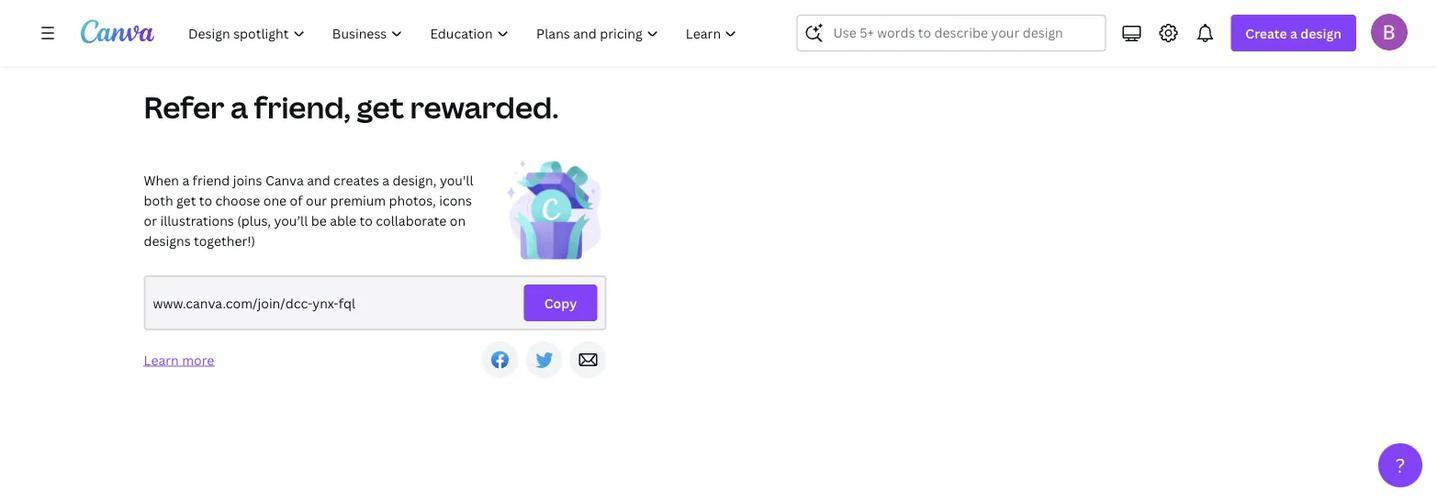 Task type: vqa. For each thing, say whether or not it's contained in the screenshot.
topmost Add
no



Task type: locate. For each thing, give the bounding box(es) containing it.
get up illustrations
[[176, 191, 196, 209]]

0 vertical spatial get
[[357, 87, 404, 127]]

a right the when
[[182, 171, 189, 189]]

0 horizontal spatial to
[[199, 191, 212, 209]]

a right refer
[[230, 87, 248, 127]]

get inside when a friend joins canva and creates a design, you'll both get to choose one of our premium photos, icons or illustrations (plus, you'll be able to collaborate on designs together!)
[[176, 191, 196, 209]]

when
[[144, 171, 179, 189]]

ynx-
[[312, 294, 339, 312]]

None search field
[[797, 15, 1106, 51]]

1 horizontal spatial to
[[360, 212, 373, 229]]

be
[[311, 212, 327, 229]]

to down friend
[[199, 191, 212, 209]]

(plus,
[[237, 212, 271, 229]]

to down the premium
[[360, 212, 373, 229]]

a for design
[[1290, 24, 1298, 42]]

copy
[[544, 294, 577, 312]]

1 vertical spatial get
[[176, 191, 196, 209]]

a left design
[[1290, 24, 1298, 42]]

to
[[199, 191, 212, 209], [360, 212, 373, 229]]

icons
[[439, 191, 472, 209]]

get
[[357, 87, 404, 127], [176, 191, 196, 209]]

1 vertical spatial to
[[360, 212, 373, 229]]

top level navigation element
[[176, 15, 753, 51]]

1 horizontal spatial get
[[357, 87, 404, 127]]

create a design button
[[1231, 15, 1356, 51]]

creates
[[333, 171, 379, 189]]

a
[[1290, 24, 1298, 42], [230, 87, 248, 127], [182, 171, 189, 189], [382, 171, 390, 189]]

create a design
[[1246, 24, 1342, 42]]

a for friend,
[[230, 87, 248, 127]]

a inside dropdown button
[[1290, 24, 1298, 42]]

copy button
[[524, 285, 597, 321]]

0 horizontal spatial get
[[176, 191, 196, 209]]

?
[[1395, 452, 1405, 478]]

on
[[450, 212, 466, 229]]

get up creates
[[357, 87, 404, 127]]

you'll
[[274, 212, 308, 229]]

0 vertical spatial to
[[199, 191, 212, 209]]

friend
[[192, 171, 230, 189]]

premium
[[330, 191, 386, 209]]

Search search field
[[833, 16, 1069, 51]]

both
[[144, 191, 173, 209]]

friend,
[[254, 87, 351, 127]]

designs
[[144, 232, 191, 249]]

learn more link
[[144, 351, 214, 369]]

or
[[144, 212, 157, 229]]



Task type: describe. For each thing, give the bounding box(es) containing it.
choose
[[215, 191, 260, 209]]

together!)
[[194, 232, 255, 249]]

learn more
[[144, 351, 214, 369]]

? button
[[1378, 444, 1423, 488]]

refer a friend, get rewarded.
[[144, 87, 559, 127]]

refer
[[144, 87, 224, 127]]

one
[[263, 191, 287, 209]]

learn
[[144, 351, 179, 369]]

and
[[307, 171, 330, 189]]

more
[[182, 351, 214, 369]]

www.canva.com/join/
[[153, 294, 285, 312]]

bob builder image
[[1371, 14, 1408, 50]]

www.canva.com/join/ dcc-ynx-fql
[[153, 294, 355, 312]]

rewarded.
[[410, 87, 559, 127]]

photos,
[[389, 191, 436, 209]]

a left design,
[[382, 171, 390, 189]]

fql
[[339, 294, 355, 312]]

create
[[1246, 24, 1287, 42]]

illustrations
[[160, 212, 234, 229]]

a for friend
[[182, 171, 189, 189]]

of
[[290, 191, 303, 209]]

our
[[306, 191, 327, 209]]

joins
[[233, 171, 262, 189]]

canva
[[265, 171, 304, 189]]

design,
[[393, 171, 437, 189]]

dcc-
[[285, 294, 312, 312]]

when a friend joins canva and creates a design, you'll both get to choose one of our premium photos, icons or illustrations (plus, you'll be able to collaborate on designs together!)
[[144, 171, 473, 249]]

design
[[1301, 24, 1342, 42]]

you'll
[[440, 171, 473, 189]]

collaborate
[[376, 212, 447, 229]]

able
[[330, 212, 356, 229]]



